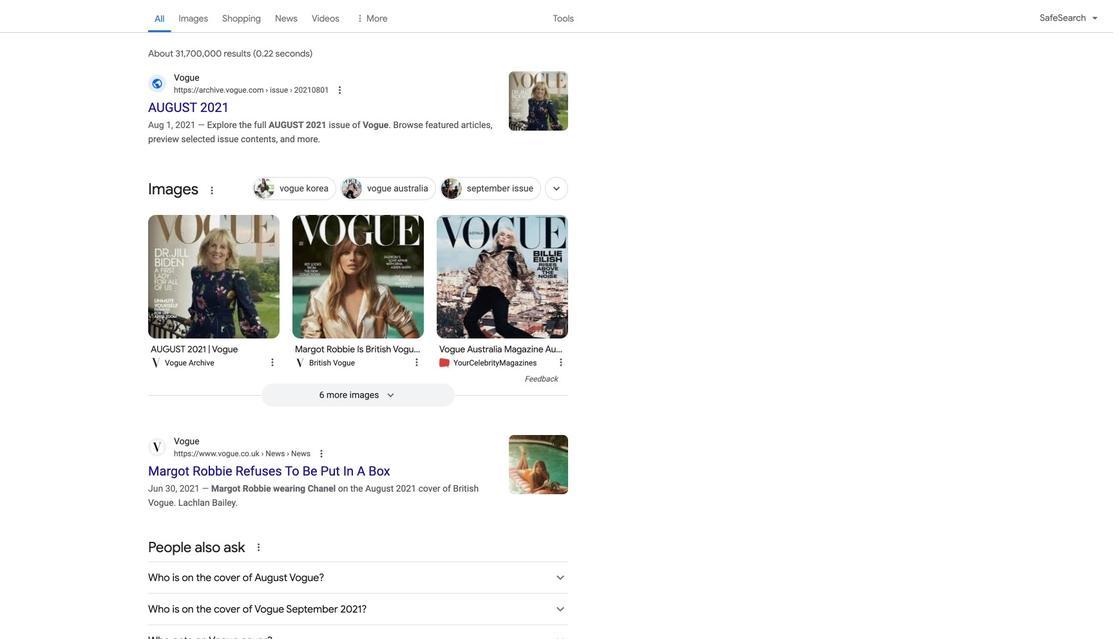 Task type: locate. For each thing, give the bounding box(es) containing it.
None text field
[[174, 84, 329, 96], [264, 86, 329, 95], [259, 450, 311, 459], [174, 84, 329, 96], [264, 86, 329, 95], [259, 450, 311, 459]]

navigation
[[0, 3, 1113, 40]]

None text field
[[174, 448, 311, 460]]

margot robbie is british vogue's august cover star | british ... image
[[292, 215, 424, 339]]



Task type: vqa. For each thing, say whether or not it's contained in the screenshot.
FLIGHTS
no



Task type: describe. For each thing, give the bounding box(es) containing it.
august 2021 | vogue image
[[148, 215, 280, 339]]

vogue australia magazine august 2021 - billie eilish cover (in stock) image
[[437, 215, 568, 339]]

vogue cover august 2021 from archive.vogue.com image
[[509, 72, 568, 131]]

vogue cover august 2021 from www.vogue.co.uk image
[[509, 435, 568, 495]]



